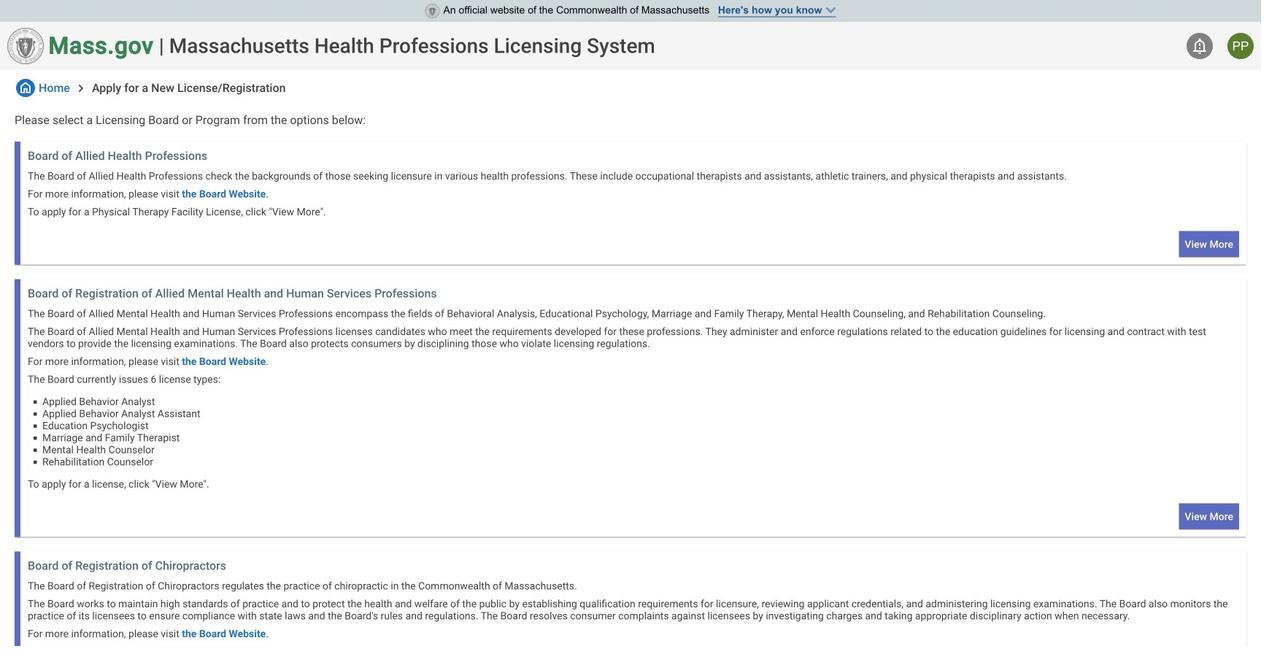 Task type: locate. For each thing, give the bounding box(es) containing it.
heading
[[169, 34, 655, 58]]

no color image
[[1191, 37, 1209, 55]]

no color image
[[16, 79, 35, 97], [74, 81, 88, 96]]

massachusetts state seal image
[[425, 4, 440, 18]]

0 horizontal spatial no color image
[[16, 79, 35, 97]]



Task type: vqa. For each thing, say whether or not it's contained in the screenshot.
no color icon
yes



Task type: describe. For each thing, give the bounding box(es) containing it.
1 horizontal spatial no color image
[[74, 81, 88, 96]]

massachusetts state seal image
[[7, 28, 44, 64]]



